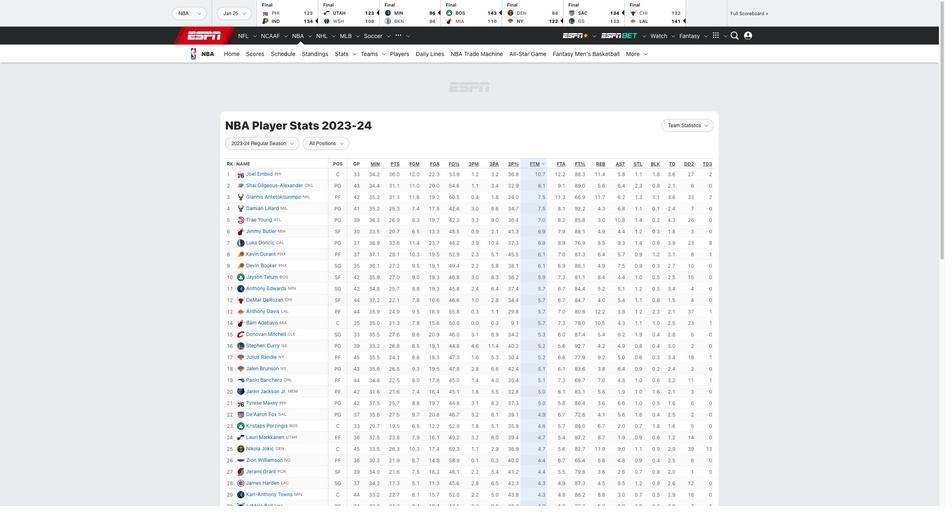 Task type: describe. For each thing, give the bounding box(es) containing it.
10.3 for 17.4
[[409, 446, 420, 452]]

79.8
[[575, 469, 586, 475]]

4.4 right 41.2
[[538, 469, 546, 475]]

31.1
[[389, 183, 400, 189]]

0.4 for 5.6
[[653, 457, 660, 463]]

0 vertical spatial 7.9
[[558, 228, 566, 235]]

4.4 right 8.4
[[618, 274, 626, 280]]

1 vertical spatial 12.2
[[595, 309, 606, 315]]

29.8
[[508, 309, 519, 315]]

0 vertical spatial 6.8
[[618, 205, 626, 212]]

pg for 25.7
[[335, 400, 341, 406]]

soccer image
[[386, 33, 392, 39]]

122 for ny
[[549, 18, 558, 24]]

0 horizontal spatial 11.3
[[429, 480, 440, 486]]

1.1 down stl link
[[635, 171, 643, 177]]

ny for randle
[[279, 355, 284, 359]]

21
[[227, 400, 233, 406]]

36.4
[[508, 217, 519, 223]]

85.8
[[575, 217, 586, 223]]

35.9 for 24.9
[[369, 309, 380, 315]]

35 for 36.1
[[354, 263, 360, 269]]

46.7
[[449, 412, 460, 418]]

2 vertical spatial 6.5
[[491, 480, 499, 486]]

star
[[519, 50, 530, 57]]

2023-
[[322, 119, 357, 132]]

8.1 left 92.2
[[558, 205, 566, 212]]

paolo banchero link
[[246, 376, 282, 384]]

0.5 for 2.9
[[653, 492, 660, 498]]

2 vertical spatial 23
[[227, 423, 233, 429]]

35 for 35.0
[[354, 320, 360, 326]]

sf for 39
[[335, 469, 341, 475]]

5.0 right "32.8"
[[538, 389, 546, 395]]

pg for 26.5
[[335, 366, 341, 372]]

1 horizontal spatial 36.9
[[508, 446, 519, 452]]

0 horizontal spatial 14
[[227, 320, 233, 326]]

42 for 31.6
[[354, 389, 360, 395]]

88.1 for 6.9
[[575, 263, 586, 269]]

fga link
[[430, 161, 440, 166]]

1 horizontal spatial 8
[[691, 251, 694, 257]]

2 vertical spatial 1.4
[[471, 377, 479, 383]]

0 vertical spatial 5
[[227, 217, 230, 223]]

25.3
[[389, 205, 400, 212]]

19.5 for 9.3
[[429, 366, 440, 372]]

gp
[[354, 161, 360, 166]]

0 for 37.3
[[709, 400, 713, 406]]

fg%
[[449, 161, 460, 166]]

reb link
[[596, 161, 606, 166]]

8.1 left 15.7
[[412, 492, 420, 498]]

22
[[227, 412, 233, 418]]

sf for 30
[[335, 228, 341, 235]]

4.7 for 5.4
[[538, 434, 546, 441]]

min up "bkn"
[[394, 10, 403, 15]]

0 for 36.2
[[709, 274, 713, 280]]

1 horizontal spatial 3.8
[[618, 309, 626, 315]]

47.8
[[449, 366, 460, 372]]

22.3
[[429, 171, 440, 177]]

den inside nikola jokic den
[[276, 446, 284, 451]]

0.8 for 0.7
[[653, 469, 660, 475]]

0 vertical spatial 7
[[709, 194, 713, 200]]

7.4 for 16.4
[[412, 389, 420, 395]]

0 horizontal spatial 8.3
[[412, 217, 420, 223]]

9.2
[[598, 354, 606, 360]]

59.3
[[449, 446, 460, 452]]

reb
[[596, 161, 606, 166]]

0 horizontal spatial 8.5
[[412, 343, 420, 349]]

45.5
[[508, 251, 519, 257]]

0 vertical spatial 5.5
[[491, 389, 499, 395]]

10.8
[[615, 217, 626, 223]]

33 down dd2
[[688, 194, 694, 200]]

16.9
[[429, 309, 440, 315]]

espn more sports home page image
[[393, 29, 405, 42]]

0 vertical spatial 2.3
[[635, 183, 643, 189]]

pf for 30.3
[[335, 457, 341, 463]]

anthony for anthony davis
[[246, 308, 266, 314]]

full scoreboard » link
[[727, 0, 772, 27]]

46.8
[[449, 274, 460, 280]]

blk link
[[651, 161, 660, 166]]

0 vertical spatial 8.2
[[558, 217, 566, 223]]

35.9 for 27.0
[[369, 274, 380, 280]]

3.6 up 4.1
[[598, 400, 606, 406]]

1 vertical spatial 5.3
[[491, 354, 499, 360]]

bam adebayo mia
[[246, 320, 287, 326]]

0 horizontal spatial 36.9
[[369, 240, 380, 246]]

sg for 35
[[335, 263, 341, 269]]

2 horizontal spatial 8.5
[[618, 480, 626, 486]]

0 vertical spatial 8.6
[[491, 205, 499, 212]]

fantasy men's basketball link
[[550, 45, 623, 63]]

anthony for anthony edwards
[[246, 285, 266, 292]]

julius randle link
[[246, 353, 277, 361]]

2 for 4.9
[[691, 412, 694, 418]]

3.6 right 1.3
[[668, 194, 676, 200]]

0 vertical spatial 3.1
[[668, 251, 676, 257]]

1 vertical spatial 6.8
[[538, 240, 546, 246]]

0.5 for 3.4
[[653, 286, 660, 292]]

21.6 for 34.0
[[389, 469, 400, 475]]

0 horizontal spatial 11
[[227, 286, 233, 292]]

scores
[[246, 50, 264, 57]]

83.1
[[575, 389, 586, 395]]

4.4 down 10.8
[[618, 228, 626, 235]]

0 vertical spatial chi
[[640, 10, 648, 15]]

1 vertical spatial 8.0
[[491, 434, 499, 441]]

0 vertical spatial 3
[[227, 194, 230, 200]]

0 horizontal spatial 2.3
[[471, 251, 479, 257]]

4 for 45.8
[[691, 286, 694, 292]]

jr.
[[281, 388, 287, 395]]

37 for 23.7
[[354, 240, 360, 246]]

1 horizontal spatial 24
[[357, 119, 372, 132]]

48.2
[[449, 240, 460, 246]]

3 for 45.1
[[691, 389, 694, 395]]

24.0
[[508, 194, 519, 200]]

4.1
[[598, 412, 606, 418]]

0 vertical spatial 0.1
[[653, 205, 660, 212]]

players link
[[387, 45, 413, 63]]

global navigation element
[[184, 27, 756, 45]]

49.4
[[449, 263, 460, 269]]

1 vertical spatial 8.2
[[491, 400, 499, 406]]

5.7 for 84.4
[[538, 286, 546, 292]]

5.0 right 9.2 on the bottom right
[[618, 354, 626, 360]]

37 for 11.3
[[354, 480, 360, 486]]

6.2 for 1.3
[[618, 194, 626, 200]]

2 horizontal spatial 8
[[709, 240, 713, 246]]

2 vertical spatial 35.9
[[508, 423, 519, 429]]

1.1 left "1.5"
[[635, 297, 643, 303]]

0 horizontal spatial 8.9
[[491, 331, 499, 338]]

19.1 for 9.5
[[429, 263, 440, 269]]

1 vertical spatial 7.9
[[412, 434, 420, 441]]

10.4
[[488, 240, 499, 246]]

1.1 right the 10.5
[[635, 320, 643, 326]]

0 vertical spatial 2.6
[[618, 469, 626, 475]]

bam
[[246, 320, 257, 326]]

3.6 down to link
[[668, 171, 676, 177]]

81.1
[[575, 274, 586, 280]]

trae young link
[[246, 216, 272, 224]]

1.5
[[668, 297, 676, 303]]

jayson tatum bos
[[246, 274, 288, 280]]

1 vertical spatial 9.1
[[511, 320, 519, 326]]

20
[[227, 389, 233, 395]]

7.4 for 17.5
[[412, 205, 420, 212]]

1 horizontal spatial 9.0
[[491, 217, 499, 223]]

pf for 32.5
[[335, 434, 341, 441]]

mlb link
[[337, 27, 355, 45]]

4.9 right 4.2
[[618, 343, 626, 349]]

6.7 for 84.7
[[558, 297, 566, 303]]

122 for phi
[[304, 10, 313, 15]]

sf for 44
[[335, 297, 341, 303]]

fantasy image
[[704, 33, 709, 39]]

name
[[237, 161, 250, 166]]

mlb image
[[355, 33, 361, 39]]

0 horizontal spatial 11.4
[[409, 240, 420, 246]]

nikola jokic den
[[246, 446, 284, 452]]

2 vertical spatial 12
[[688, 480, 694, 486]]

0 horizontal spatial 10
[[227, 274, 233, 280]]

1 horizontal spatial 12.2
[[555, 171, 566, 177]]

0 vertical spatial 27
[[688, 171, 694, 177]]

39 for 44.8
[[354, 343, 360, 349]]

machine
[[481, 50, 503, 57]]

pf for 35.9
[[335, 309, 341, 315]]

ft%
[[575, 161, 586, 166]]

lal inside anthony davis lal
[[281, 309, 289, 314]]

0 vertical spatial 5.8
[[618, 171, 626, 177]]

5.6 down 6.0
[[558, 343, 566, 349]]

giannis
[[246, 194, 263, 200]]

1 horizontal spatial 5.3
[[538, 331, 546, 338]]

1 3.9 from the left
[[471, 240, 479, 246]]

4.9 right the 39.1
[[538, 412, 546, 418]]

jerami
[[246, 469, 262, 475]]

1.4 for 9.3
[[635, 240, 643, 246]]

fgm link
[[410, 161, 420, 166]]

4.6
[[471, 343, 479, 349]]

45 for 33.5
[[354, 446, 360, 452]]

final for den
[[507, 2, 518, 7]]

stats inside standings page "main content"
[[290, 119, 319, 132]]

0 horizontal spatial 15
[[227, 331, 233, 338]]

8.1 down 10.7
[[538, 183, 546, 189]]

0 vertical spatial 8.7
[[598, 434, 606, 441]]

35.6 for 26.5
[[369, 366, 380, 372]]

5.6 up the 11.7
[[598, 183, 606, 189]]

1 horizontal spatial 7
[[691, 205, 694, 212]]

soccer link
[[361, 27, 386, 45]]

18 for 52.0
[[688, 492, 694, 498]]

0 horizontal spatial 7
[[227, 240, 230, 246]]

1 horizontal spatial gs
[[578, 18, 585, 24]]

2.1 for 1.9
[[668, 389, 676, 395]]

42 for 37.5
[[354, 400, 360, 406]]

17.3
[[389, 480, 400, 486]]

0 horizontal spatial 3.8
[[598, 366, 606, 372]]

3.6 up "4.5"
[[598, 469, 606, 475]]

nba left trade
[[451, 50, 463, 57]]

0 horizontal spatial 2.0
[[618, 423, 626, 429]]

0 vertical spatial mia
[[456, 18, 464, 24]]

2 vertical spatial 9.0
[[618, 446, 626, 452]]

1 vertical spatial 8.6
[[412, 354, 420, 360]]

0 horizontal spatial 8
[[227, 251, 230, 257]]

0.6 for 1.4
[[653, 240, 660, 246]]

0 vertical spatial 8.0
[[412, 377, 420, 383]]

1 horizontal spatial 9.1
[[558, 183, 566, 189]]

0 vertical spatial 8.5
[[598, 240, 606, 246]]

2.4 for 83.6
[[668, 366, 676, 372]]

2 horizontal spatial 2.3
[[653, 309, 660, 315]]

5.6 down 11.9
[[598, 457, 606, 463]]

0.2 for 2.4
[[653, 366, 660, 372]]

1 vertical spatial 2.4
[[471, 286, 479, 292]]

watch image
[[671, 33, 677, 39]]

17
[[227, 354, 233, 360]]

min right gp
[[371, 161, 380, 166]]

2.2 for 52.0
[[471, 492, 479, 498]]

1 vertical spatial 0.8
[[635, 343, 643, 349]]

42.3
[[508, 480, 519, 486]]

0.7 for 3.0
[[635, 492, 643, 498]]

1 horizontal spatial nba link
[[289, 27, 307, 45]]

1 vertical spatial 11
[[688, 377, 694, 383]]

ast link
[[616, 161, 626, 166]]

6.7 for 72.6
[[558, 412, 566, 418]]

standings page main content
[[220, 112, 719, 506]]

34.2 for 22.3
[[369, 171, 380, 177]]

0 vertical spatial 4
[[227, 205, 230, 212]]

5.6 left 82.7
[[558, 446, 566, 452]]

9
[[227, 263, 230, 269]]

1 horizontal spatial utah
[[333, 10, 346, 15]]

nikola jokic link
[[246, 445, 274, 453]]

shai gilgeous-alexander okc
[[246, 182, 314, 189]]

pf for 34.8
[[335, 377, 341, 383]]

39 left 13
[[688, 446, 694, 452]]

0 for 35.9
[[709, 423, 713, 429]]

6 for 32.9
[[691, 183, 694, 189]]

final for utah
[[323, 2, 334, 7]]

34.7
[[508, 205, 519, 212]]

6.7 down 4.1
[[598, 423, 606, 429]]

2 3.9 from the left
[[668, 240, 676, 246]]

nba inside global navigation element
[[292, 32, 304, 39]]

jaren jackson jr. link
[[246, 388, 287, 395]]

1.1 down 1.3
[[635, 205, 643, 212]]

1 horizontal spatial 8.9
[[558, 240, 566, 246]]

0 for 41.2
[[709, 469, 713, 475]]

shai
[[246, 182, 256, 189]]

1 horizontal spatial espn bet image
[[642, 33, 648, 39]]

35.2 for 31.3
[[369, 194, 380, 200]]

0 horizontal spatial nba link
[[184, 45, 219, 63]]

1.1 right 59.3
[[471, 446, 479, 452]]

20.9
[[429, 331, 440, 338]]

1.1 right 11.9
[[635, 446, 643, 452]]

1 horizontal spatial 9.3
[[618, 240, 626, 246]]

more sports image
[[406, 33, 411, 39]]

4.2
[[598, 343, 606, 349]]

more espn image
[[710, 29, 722, 42]]

edwards
[[267, 285, 287, 292]]

1 vertical spatial 18
[[227, 366, 233, 372]]

33 for 53.9
[[354, 171, 360, 177]]

1 vertical spatial 24
[[227, 434, 233, 441]]

fox
[[269, 411, 277, 417]]

schedule
[[271, 50, 296, 57]]

1 horizontal spatial 11.3
[[555, 194, 566, 200]]

5.6 right 83.1
[[598, 389, 606, 395]]

0 horizontal spatial 8.7
[[412, 457, 420, 463]]

pf for 35.5
[[335, 354, 341, 360]]

1 horizontal spatial 5.5
[[558, 469, 566, 475]]

to
[[669, 161, 676, 166]]

55.8
[[449, 309, 460, 315]]

player
[[252, 119, 287, 132]]

maxey
[[263, 400, 278, 406]]

jimmy
[[246, 228, 261, 234]]

5.0 left 86.4
[[538, 400, 546, 406]]

0 horizontal spatial 9.0
[[412, 274, 420, 280]]

26.9
[[389, 217, 400, 223]]

2 vertical spatial 12.2
[[429, 423, 440, 429]]

1 for 5.7
[[709, 251, 713, 257]]

0 vertical spatial ny
[[517, 18, 524, 24]]

1.1 right 54.6
[[471, 183, 479, 189]]

2.5 for 6
[[668, 457, 676, 463]]

harden
[[263, 480, 280, 486]]

phi for embiid
[[275, 171, 281, 176]]

0 for 38.1
[[709, 263, 713, 269]]

1 vertical spatial 0.1
[[471, 457, 479, 463]]

0 for 36.4
[[709, 217, 713, 223]]

18.3
[[429, 354, 440, 360]]

5.9
[[538, 274, 546, 280]]

0 for 42.3
[[709, 480, 713, 486]]

34.0
[[369, 469, 380, 475]]

1 vertical spatial 8.3
[[491, 274, 499, 280]]

mia for adebayo
[[280, 320, 287, 325]]

44 for 33.2
[[354, 492, 360, 498]]

5.2 for 77.9
[[538, 354, 546, 360]]

12.0
[[409, 171, 420, 177]]

5.6 right 4.1
[[618, 412, 626, 418]]

42.4
[[508, 366, 519, 372]]

all-star game
[[510, 50, 547, 57]]

4.9 down the 11.7
[[598, 228, 606, 235]]

45.1
[[449, 389, 460, 395]]

0 vertical spatial 10
[[688, 263, 694, 269]]

0 vertical spatial sac
[[578, 10, 588, 15]]

0 horizontal spatial 4.0
[[491, 377, 499, 383]]

88.3
[[575, 171, 586, 177]]

1 horizontal spatial 4.0
[[598, 297, 606, 303]]

tyrese
[[246, 400, 262, 406]]

0.6 for 0.9
[[653, 434, 660, 441]]

47.3
[[449, 354, 460, 360]]



Task type: locate. For each thing, give the bounding box(es) containing it.
34.2
[[369, 171, 380, 177], [508, 331, 519, 338], [369, 480, 380, 486]]

1 0.5 from the top
[[653, 274, 660, 280]]

0 for 42.4
[[709, 366, 713, 372]]

66.9
[[575, 194, 586, 200]]

anthony
[[246, 285, 266, 292], [246, 308, 266, 314], [258, 491, 277, 498]]

james harden link
[[246, 479, 280, 487]]

6 final from the left
[[569, 2, 579, 7]]

sf for 42
[[335, 274, 341, 280]]

1 vertical spatial stats
[[290, 119, 319, 132]]

nba image
[[307, 33, 313, 39]]

lauri markkanen link
[[246, 433, 285, 441]]

1 for 3.8
[[709, 309, 713, 315]]

19.1 left 49.4
[[429, 263, 440, 269]]

por
[[278, 469, 286, 474]]

1 vertical spatial 11.3
[[429, 480, 440, 486]]

80.8
[[575, 309, 586, 315]]

6.8 up 5.9
[[538, 240, 546, 246]]

home
[[224, 50, 240, 57]]

12 0 from the top
[[709, 389, 713, 395]]

8 0 from the top
[[709, 297, 713, 303]]

2 vertical spatial 8.8
[[598, 492, 606, 498]]

12.2 up the 10.5
[[595, 309, 606, 315]]

39 down 41
[[354, 217, 360, 223]]

2 vertical spatial 3.4
[[668, 354, 676, 360]]

espn bet image
[[601, 32, 639, 39], [642, 33, 648, 39]]

gs up espn+ image
[[578, 18, 585, 24]]

0.6 for 1.0
[[653, 377, 660, 383]]

2 33.5 from the top
[[369, 446, 380, 452]]

2.9 for 82.7
[[668, 446, 676, 452]]

fantasy inside global navigation element
[[680, 32, 700, 39]]

2 88.1 from the top
[[575, 263, 586, 269]]

fantasy for fantasy
[[680, 32, 700, 39]]

24.9
[[389, 309, 400, 315]]

35 left 36.1
[[354, 263, 360, 269]]

18 0 from the top
[[709, 469, 713, 475]]

6.2 for 1.9
[[618, 331, 626, 338]]

0.7 for 2.6
[[635, 469, 643, 475]]

36
[[354, 434, 360, 441], [354, 457, 360, 463]]

4 sg from the top
[[335, 480, 341, 486]]

pf for 35.2
[[335, 194, 341, 200]]

chi up watch link
[[640, 10, 648, 15]]

lac
[[281, 480, 289, 485]]

1 vertical spatial 19.7
[[429, 400, 440, 406]]

mil down okc
[[303, 194, 310, 199]]

17.4
[[429, 446, 440, 452]]

mia inside jimmy butler mia
[[278, 229, 286, 234]]

7.3 for 69.7
[[558, 377, 566, 383]]

1 horizontal spatial bos
[[290, 423, 298, 428]]

5.3 left 6.0
[[538, 331, 546, 338]]

8.8 for 19.3
[[412, 286, 420, 292]]

phi up ind
[[272, 10, 280, 15]]

1 vertical spatial lal
[[281, 309, 289, 314]]

27
[[688, 171, 694, 177], [227, 469, 233, 475]]

1 vertical spatial 7.4
[[412, 389, 420, 395]]

1 vertical spatial 45
[[354, 446, 360, 452]]

6 for 40.0
[[691, 457, 694, 463]]

2 vertical spatial mia
[[280, 320, 287, 325]]

43 down gp
[[354, 183, 360, 189]]

35.5 for 27.6
[[369, 331, 380, 338]]

44.8 down the 45.1
[[449, 400, 460, 406]]

demar derozan link
[[246, 296, 283, 304]]

2 for 5.2
[[691, 343, 694, 349]]

34.8 for 25.7
[[369, 286, 380, 292]]

11.4 down reb link
[[595, 171, 606, 177]]

1 vertical spatial 35.6
[[369, 412, 380, 418]]

0 vertical spatial 122
[[304, 10, 313, 15]]

mia up global navigation element
[[456, 18, 464, 24]]

2 37.3 from the top
[[508, 400, 519, 406]]

min inside anthony edwards min
[[288, 286, 296, 291]]

37.3 for 10.4
[[508, 240, 519, 246]]

stats image
[[352, 51, 358, 57]]

nba left home in the left of the page
[[202, 50, 214, 57]]

2 2.5 from the top
[[668, 320, 676, 326]]

1 vertical spatial den
[[276, 446, 284, 451]]

2 vertical spatial 5
[[691, 423, 694, 429]]

pg for 33.6
[[335, 240, 341, 246]]

7.8
[[412, 297, 420, 303], [412, 320, 420, 326]]

2 7.4 from the top
[[412, 389, 420, 395]]

46.0
[[449, 331, 460, 338]]

1 horizontal spatial 2.6
[[668, 480, 676, 486]]

2 c from the top
[[336, 320, 340, 326]]

0 horizontal spatial 6.9
[[538, 228, 546, 235]]

0 vertical spatial 43
[[354, 183, 360, 189]]

5.0 left 43.9
[[491, 492, 499, 498]]

more espn image
[[723, 33, 729, 39]]

1 35.2 from the top
[[369, 194, 380, 200]]

83.6
[[575, 366, 586, 372]]

33.5 for 26.3
[[369, 446, 380, 452]]

2 43 from the top
[[354, 366, 360, 372]]

36 for 32.5
[[354, 434, 360, 441]]

2 vertical spatial ny
[[281, 366, 287, 371]]

espn plus image
[[592, 33, 598, 39]]

pg for 26.8
[[335, 343, 341, 349]]

3 7.3 from the top
[[558, 377, 566, 383]]

2 45 from the top
[[354, 446, 360, 452]]

gs inside stephen curry gs
[[281, 343, 287, 348]]

profile management image
[[744, 31, 753, 40]]

4.7
[[538, 434, 546, 441], [538, 446, 546, 452]]

1.1 left 29.8 on the right bottom
[[491, 309, 499, 315]]

5 c from the top
[[336, 492, 340, 498]]

8.3 left 36.2
[[491, 274, 499, 280]]

1 vertical spatial 23
[[688, 320, 694, 326]]

final for min
[[385, 2, 395, 7]]

sac inside the de'aaron fox sac
[[278, 412, 287, 417]]

1 vertical spatial 10.3
[[409, 446, 420, 452]]

4.9 left "4.5"
[[558, 480, 566, 486]]

1 horizontal spatial 122
[[549, 18, 558, 24]]

36.9 down "39.4"
[[508, 446, 519, 452]]

4.9 up 8.4
[[598, 263, 606, 269]]

2 vertical spatial 3.1
[[471, 400, 479, 406]]

teams image
[[381, 51, 387, 57]]

1.4 for 10.8
[[635, 217, 643, 223]]

1 sf from the top
[[335, 228, 341, 235]]

0 vertical spatial 0.8
[[653, 183, 660, 189]]

2.4 for 92.2
[[668, 205, 676, 212]]

mia for butler
[[278, 229, 286, 234]]

2 33.2 from the top
[[369, 492, 380, 498]]

23 for 3.9
[[688, 240, 694, 246]]

phi inside 'joel embiid phi'
[[275, 171, 281, 176]]

37.3 for 8.2
[[508, 400, 519, 406]]

c for 33.5
[[336, 446, 340, 452]]

1 vertical spatial 35
[[354, 320, 360, 326]]

2 vertical spatial 2.4
[[668, 366, 676, 372]]

0 vertical spatial 8.8
[[412, 286, 420, 292]]

bos inside jayson tatum bos
[[280, 274, 288, 279]]

final for bos
[[446, 2, 457, 7]]

1 horizontal spatial 14
[[688, 434, 694, 441]]

46.1
[[449, 469, 460, 475]]

21.6 down 21.9
[[389, 469, 400, 475]]

2.2 for 46.1
[[471, 469, 479, 475]]

5
[[227, 217, 230, 223], [691, 331, 694, 338], [691, 423, 694, 429]]

2 2.2 from the top
[[471, 469, 479, 475]]

5.8 left 86.4
[[558, 400, 566, 406]]

2 35.6 from the top
[[369, 412, 380, 418]]

7 pg from the top
[[335, 400, 341, 406]]

11.4 right 4.6
[[488, 343, 499, 349]]

2.5 for 2
[[668, 412, 676, 418]]

1 vertical spatial 7.8
[[412, 320, 420, 326]]

18 for 47.3
[[688, 354, 694, 360]]

1 33.5 from the top
[[369, 228, 380, 235]]

2 vertical spatial 5.2
[[538, 354, 546, 360]]

fta link
[[557, 161, 566, 166]]

19 0 from the top
[[709, 480, 713, 486]]

4 42 from the top
[[354, 389, 360, 395]]

19.3 for 8.8
[[429, 286, 440, 292]]

1 final from the left
[[262, 2, 273, 7]]

0 vertical spatial 2.2
[[471, 263, 479, 269]]

1 vertical spatial 44.8
[[449, 400, 460, 406]]

1 vertical spatial mia
[[278, 229, 286, 234]]

kristaps porzingis bos
[[246, 423, 298, 429]]

1 vertical spatial 25.7
[[389, 400, 400, 406]]

35.9
[[369, 274, 380, 280], [369, 309, 380, 315], [508, 423, 519, 429]]

phx inside the devin booker phx
[[279, 263, 287, 268]]

6.5 left the '42.3'
[[491, 480, 499, 486]]

rk
[[227, 161, 233, 166]]

nba link left home link
[[184, 45, 219, 63]]

lal right davis
[[281, 309, 289, 314]]

29
[[227, 492, 233, 498]]

33.2 left '26.8'
[[369, 343, 380, 349]]

1 horizontal spatial 8.2
[[558, 217, 566, 223]]

33.5 up 30.3
[[369, 446, 380, 452]]

0 vertical spatial 35.9
[[369, 274, 380, 280]]

10.7
[[535, 171, 546, 177]]

nikola
[[246, 446, 261, 452]]

3.8
[[618, 309, 626, 315], [598, 366, 606, 372]]

2.9 for 88.2
[[668, 492, 676, 498]]

1 21.6 from the top
[[389, 389, 400, 395]]

1 horizontal spatial den
[[517, 10, 527, 15]]

23 for 2.5
[[688, 320, 694, 326]]

134 for ind
[[304, 18, 313, 24]]

9.7
[[412, 412, 420, 418]]

1 19.1 from the top
[[429, 263, 440, 269]]

2 87.3 from the top
[[575, 480, 586, 486]]

44 left 22.7
[[354, 492, 360, 498]]

phx inside 'kevin durant phx'
[[278, 251, 286, 256]]

9.3 down 10.8
[[618, 240, 626, 246]]

43 for 34.4
[[354, 183, 360, 189]]

8.0
[[412, 377, 420, 383], [491, 434, 499, 441]]

5 pf from the top
[[335, 377, 341, 383]]

0 vertical spatial 1.9
[[635, 331, 643, 338]]

donovan mitchell cle
[[246, 331, 296, 337]]

1 34.8 from the top
[[369, 286, 380, 292]]

1 35.6 from the top
[[369, 366, 380, 372]]

phi for maxey
[[280, 400, 287, 405]]

7.3 for 78.0
[[558, 320, 566, 326]]

17 0 from the top
[[709, 457, 713, 463]]

1 2.2 from the top
[[471, 263, 479, 269]]

watch link
[[648, 27, 671, 45]]

2 0 from the top
[[709, 205, 713, 212]]

1 7.4 from the top
[[412, 205, 420, 212]]

10 0 from the top
[[709, 343, 713, 349]]

0 horizontal spatial espn bet image
[[601, 32, 639, 39]]

2 35.5 from the top
[[369, 354, 380, 360]]

1 horizontal spatial 15
[[688, 274, 694, 280]]

1 horizontal spatial 8.7
[[598, 434, 606, 441]]

grant
[[263, 469, 276, 475]]

8.5 right 76.9
[[598, 240, 606, 246]]

5 0 from the top
[[709, 263, 713, 269]]

21.6 for 31.6
[[389, 389, 400, 395]]

mia up mitchell
[[280, 320, 287, 325]]

2 0.7 from the top
[[635, 469, 643, 475]]

1 87.3 from the top
[[575, 251, 586, 257]]

0 vertical spatial 33.5
[[369, 228, 380, 235]]

2 44 from the top
[[354, 309, 360, 315]]

6.7 for 84.4
[[558, 286, 566, 292]]

0 vertical spatial 36
[[354, 434, 360, 441]]

42 for 35.2
[[354, 194, 360, 200]]

0 horizontal spatial 3.9
[[471, 240, 479, 246]]

5.8 left '38.1'
[[491, 263, 499, 269]]

0 vertical spatial 5.3
[[538, 331, 546, 338]]

8 pg from the top
[[335, 412, 341, 418]]

16 0 from the top
[[709, 434, 713, 441]]

0 vertical spatial 19.7
[[429, 217, 440, 223]]

0.6 for 1.1
[[653, 297, 660, 303]]

williamson
[[258, 457, 283, 463]]

1 10.3 from the top
[[409, 251, 420, 257]]

1 vertical spatial 2.0
[[668, 469, 676, 475]]

2 34.8 from the top
[[369, 377, 380, 383]]

giannis antetokounmpo mil
[[246, 194, 310, 200]]

den right 143
[[517, 10, 527, 15]]

doncic
[[259, 240, 275, 246]]

1 horizontal spatial 27
[[688, 171, 694, 177]]

5.7 for 80.8
[[538, 309, 546, 315]]

1.0 for 7.0
[[635, 377, 643, 383]]

33.2 for 26.8
[[369, 343, 380, 349]]

bos for tatum
[[280, 274, 288, 279]]

0 for 39.4
[[709, 434, 713, 441]]

stats left stats image
[[335, 50, 349, 57]]

mil for lillard
[[281, 206, 288, 211]]

utah inside the lauri markkanen utah
[[286, 435, 297, 440]]

35.9 up 35.0
[[369, 309, 380, 315]]

2.1 for 3.8
[[668, 309, 676, 315]]

5.2 right 40.2
[[538, 343, 546, 349]]

1 0.2 from the top
[[653, 217, 660, 223]]

1 pg from the top
[[335, 183, 341, 189]]

1 pf from the top
[[335, 194, 341, 200]]

13.3
[[429, 228, 440, 235]]

19.7 down 16.4
[[429, 400, 440, 406]]

3.6
[[668, 171, 676, 177], [668, 194, 676, 200], [598, 400, 606, 406], [598, 469, 606, 475]]

jackson
[[261, 388, 280, 395]]

0 vertical spatial 7.8
[[412, 297, 420, 303]]

4 sf from the top
[[335, 469, 341, 475]]

1 4.7 from the top
[[538, 434, 546, 441]]

7 final from the left
[[630, 2, 641, 7]]

0 for 40.0
[[709, 457, 713, 463]]

0.4 for 4.2
[[653, 343, 660, 349]]

10.3 left 17.4
[[409, 446, 420, 452]]

35.5 left the 24.1
[[369, 354, 380, 360]]

22.7
[[389, 492, 400, 498]]

2 0.5 from the top
[[653, 286, 660, 292]]

0 horizontal spatial den
[[276, 446, 284, 451]]

19.5
[[429, 251, 440, 257], [429, 366, 440, 372], [389, 423, 400, 429]]

43 for 35.6
[[354, 366, 360, 372]]

134 up 133
[[610, 10, 620, 15]]

1 horizontal spatial 8.6
[[491, 205, 499, 212]]

36.2
[[508, 274, 519, 280]]

0 vertical spatial anthony
[[246, 285, 266, 292]]

122
[[304, 10, 313, 15], [549, 18, 558, 24]]

7.5
[[538, 194, 546, 200], [538, 205, 546, 212], [618, 263, 626, 269], [412, 469, 420, 475]]

6 pg from the top
[[335, 366, 341, 372]]

27.5
[[389, 412, 400, 418]]

1 sg from the top
[[335, 263, 341, 269]]

1 horizontal spatial 34.4
[[508, 297, 519, 303]]

1 45 from the top
[[354, 354, 360, 360]]

1 6.2 from the top
[[618, 194, 626, 200]]

1 vertical spatial ny
[[279, 355, 284, 359]]

bos right tatum
[[280, 274, 288, 279]]

0 vertical spatial 3.8
[[618, 309, 626, 315]]

45.8
[[449, 286, 460, 292]]

87.3 for 4.9
[[575, 480, 586, 486]]

gs right 'curry'
[[281, 343, 287, 348]]

1 35.5 from the top
[[369, 331, 380, 338]]

mil inside damian lillard mil
[[281, 206, 288, 211]]

86.4
[[575, 400, 586, 406]]

2 sg from the top
[[335, 286, 341, 292]]

0 vertical spatial stats
[[335, 50, 349, 57]]

3pm link
[[469, 161, 479, 166]]

de'aaron fox sac
[[246, 411, 287, 417]]

1 7.8 from the top
[[412, 297, 420, 303]]

0.4 for 5.4
[[653, 331, 660, 338]]

36.1
[[369, 263, 380, 269]]

2 36 from the top
[[354, 457, 360, 463]]

2 21.6 from the top
[[389, 469, 400, 475]]

4.8
[[618, 377, 626, 383], [538, 423, 546, 429], [618, 457, 626, 463], [558, 492, 566, 498]]

12.2 down "fta"
[[555, 171, 566, 177]]

3 0.5 from the top
[[653, 400, 660, 406]]

19.7 down the 17.5
[[429, 217, 440, 223]]

trae young atl
[[246, 217, 281, 223]]

den right jokic
[[276, 446, 284, 451]]

15 0 from the top
[[709, 423, 713, 429]]

2 vertical spatial 11.4
[[488, 343, 499, 349]]

2 10.3 from the top
[[409, 446, 420, 452]]

122 up the nba image
[[304, 10, 313, 15]]

gs
[[578, 18, 585, 24], [281, 343, 287, 348]]

0 horizontal spatial 9.3
[[412, 366, 420, 372]]

8.1 left the 39.1
[[491, 412, 499, 418]]

0 vertical spatial 15
[[688, 274, 694, 280]]

7.8 for 15.6
[[412, 320, 420, 326]]

0 vertical spatial 0.7
[[635, 423, 643, 429]]

27 up 28
[[227, 469, 233, 475]]

utah down "porzingis"
[[286, 435, 297, 440]]

nfl image
[[252, 33, 258, 39]]

5 pg from the top
[[335, 343, 341, 349]]

td3 link
[[703, 161, 713, 166]]

4.7 left 82.7
[[538, 446, 546, 452]]

1.0 for 3.6
[[635, 400, 643, 406]]

4 c from the top
[[336, 446, 340, 452]]

19.7 for 8.8
[[429, 400, 440, 406]]

5 final from the left
[[507, 2, 518, 7]]

6 0 from the top
[[709, 274, 713, 280]]

0 vertical spatial 2.4
[[668, 205, 676, 212]]

33.5
[[369, 228, 380, 235], [369, 446, 380, 452]]

0 vertical spatial 35.6
[[369, 366, 380, 372]]

44 for 35.9
[[354, 309, 360, 315]]

8 pf from the top
[[335, 457, 341, 463]]

2 sf from the top
[[335, 274, 341, 280]]

2.0
[[618, 423, 626, 429], [668, 469, 676, 475]]

0 horizontal spatial stats
[[290, 119, 319, 132]]

fta
[[557, 161, 566, 166]]

1 horizontal spatial 6.6
[[558, 354, 566, 360]]

mia inside bam adebayo mia
[[280, 320, 287, 325]]

1 c from the top
[[336, 171, 340, 177]]

ny for brunson
[[281, 366, 287, 371]]

16.3
[[429, 469, 440, 475]]

87.3 down 79.8 at the right bottom of the page
[[575, 480, 586, 486]]

3 pg from the top
[[335, 217, 341, 223]]

1 vertical spatial 1.4
[[635, 240, 643, 246]]

4 pg from the top
[[335, 240, 341, 246]]

33.2 for 22.7
[[369, 492, 380, 498]]

1 0 from the top
[[709, 183, 713, 189]]

1 horizontal spatial 8.5
[[598, 240, 606, 246]]

nba inside standings page "main content"
[[225, 119, 250, 132]]

1 vertical spatial 19.1
[[429, 343, 440, 349]]

1 88.1 from the top
[[575, 228, 586, 235]]

ny
[[517, 18, 524, 24], [279, 355, 284, 359], [281, 366, 287, 371]]

kristaps
[[246, 423, 265, 429]]

c for 35.0
[[336, 320, 340, 326]]

bos for porzingis
[[290, 423, 298, 428]]

fantasy
[[680, 32, 700, 39], [553, 50, 574, 57]]

1 for 4.3
[[709, 320, 713, 326]]

3 pf from the top
[[335, 309, 341, 315]]

9.0 left 36.4
[[491, 217, 499, 223]]

88.1 up 76.9
[[575, 228, 586, 235]]

1 vertical spatial 8.8
[[412, 400, 420, 406]]

phi inside tyrese maxey phi
[[280, 400, 287, 405]]

7.8 left '16.6'
[[412, 297, 420, 303]]

gilgeous-
[[258, 182, 280, 189]]

10 down 9
[[227, 274, 233, 280]]

3 2.5 from the top
[[668, 412, 676, 418]]

jerami grant por
[[246, 469, 286, 475]]

3 for 48.5
[[691, 228, 694, 235]]

min inside "karl-anthony towns min"
[[294, 492, 302, 497]]

4 2.5 from the top
[[668, 457, 676, 463]]

damian lillard mil
[[246, 205, 288, 211]]

0 for 37.4
[[709, 286, 713, 292]]

7.8 for 16.6
[[412, 297, 420, 303]]

ny inside jalen brunson ny
[[281, 366, 287, 371]]

ncaaf image
[[283, 33, 289, 39]]

ny up orl
[[281, 366, 287, 371]]

ny inside julius randle ny
[[279, 355, 284, 359]]

19.5 up the "17.8"
[[429, 366, 440, 372]]

92.7
[[575, 343, 586, 349]]

c for 29.7
[[336, 423, 340, 429]]

1 vertical spatial 6.2
[[618, 331, 626, 338]]

52.9 for 19.5
[[449, 251, 460, 257]]

11.3 left 66.9
[[555, 194, 566, 200]]

soccer
[[364, 32, 383, 39]]

mil for antetokounmpo
[[303, 194, 310, 199]]

3.1 for 87.4
[[471, 331, 479, 338]]

37.3 down "32.8"
[[508, 400, 519, 406]]

87.3 down 76.9
[[575, 251, 586, 257]]

ft% link
[[575, 161, 586, 166]]

1 7.3 from the top
[[558, 274, 566, 280]]

7.8 up 9.6
[[412, 320, 420, 326]]

39 for 42.2
[[354, 217, 360, 223]]

1 vertical spatial 2.3
[[471, 251, 479, 257]]

stats inside stats link
[[335, 50, 349, 57]]

2 7.8 from the top
[[412, 320, 420, 326]]

12
[[227, 297, 233, 303], [227, 309, 233, 315], [688, 480, 694, 486]]

1 35 from the top
[[354, 263, 360, 269]]

9.5 for 16.9
[[412, 309, 420, 315]]

2 35 from the top
[[354, 320, 360, 326]]

daily
[[416, 50, 429, 57]]

1 vertical spatial 43
[[354, 366, 360, 372]]

33
[[354, 171, 360, 177], [688, 194, 694, 200], [354, 331, 360, 338], [354, 423, 360, 429]]

10.3 right 29.1
[[409, 251, 420, 257]]

13 0 from the top
[[709, 400, 713, 406]]

1 horizontal spatial 8.3
[[491, 274, 499, 280]]

5.0
[[618, 354, 626, 360], [538, 389, 546, 395], [538, 400, 546, 406], [491, 492, 499, 498]]

88.1 up the 81.1
[[575, 263, 586, 269]]

2 vertical spatial 7
[[227, 240, 230, 246]]

7.3 left the "69.7"
[[558, 377, 566, 383]]

2 horizontal spatial 6.6
[[618, 400, 626, 406]]

scores link
[[243, 45, 268, 63]]

34.2 for 11.3
[[369, 480, 380, 486]]

3.9
[[471, 240, 479, 246], [668, 240, 676, 246]]

orl
[[284, 377, 292, 382]]

1 vertical spatial 5.8
[[491, 263, 499, 269]]

42 for 34.8
[[354, 286, 360, 292]]

25.7 for 34.8
[[389, 286, 400, 292]]

2 6.2 from the top
[[618, 331, 626, 338]]

5.5 left 79.8 at the right bottom of the page
[[558, 469, 566, 475]]

0 horizontal spatial 8.6
[[412, 354, 420, 360]]

randle
[[261, 354, 277, 360]]

bos inside kristaps porzingis bos
[[290, 423, 298, 428]]

chi inside demar derozan chi
[[285, 297, 292, 302]]

3 c from the top
[[336, 423, 340, 429]]

1 44 from the top
[[354, 297, 360, 303]]

7.4 down 11.6
[[412, 205, 420, 212]]

35.6
[[369, 366, 380, 372], [369, 412, 380, 418]]

1 36 from the top
[[354, 434, 360, 441]]

kevin durant link
[[246, 250, 276, 258]]

curry
[[267, 343, 280, 349]]

1 vertical spatial 36.9
[[508, 446, 519, 452]]

8.7 up 11.9
[[598, 434, 606, 441]]

td3
[[703, 161, 713, 166]]

5 for 46.0
[[691, 331, 694, 338]]

7 pf from the top
[[335, 434, 341, 441]]

2 pf from the top
[[335, 251, 341, 257]]

25.7 up 27.5
[[389, 400, 400, 406]]

c for 34.2
[[336, 171, 340, 177]]

6.5 for 12.2
[[412, 423, 420, 429]]

1 37.3 from the top
[[508, 240, 519, 246]]

34.4 left 31.1
[[369, 183, 380, 189]]

36.9 up 37.1
[[369, 240, 380, 246]]

88.2
[[575, 492, 586, 498]]

26.5
[[389, 366, 400, 372]]

44 left 24.9
[[354, 309, 360, 315]]

4 for 46.6
[[691, 297, 694, 303]]

2 vertical spatial anthony
[[258, 491, 277, 498]]

9 0 from the top
[[709, 331, 713, 338]]

1 vertical spatial 6.9
[[558, 263, 566, 269]]

6 pf from the top
[[335, 389, 341, 395]]

44 left 22.5
[[354, 377, 360, 383]]

4.5
[[598, 480, 606, 486]]

espn+ image
[[563, 32, 589, 39]]

5.5
[[491, 389, 499, 395], [558, 469, 566, 475]]

25.7 for 37.5
[[389, 400, 400, 406]]

phx for booker
[[279, 263, 287, 268]]

21.6 down 22.5
[[389, 389, 400, 395]]

nhl image
[[331, 33, 337, 39]]

2 4.7 from the top
[[538, 446, 546, 452]]

0 vertical spatial 34.4
[[369, 183, 380, 189]]

45 for 35.5
[[354, 354, 360, 360]]

0 vertical spatial 10.3
[[409, 251, 420, 257]]

more image
[[643, 51, 649, 57]]

0.3
[[653, 228, 660, 235], [653, 263, 660, 269], [471, 309, 479, 315], [491, 320, 499, 326], [653, 354, 660, 360], [491, 457, 499, 463]]

24.1
[[389, 354, 400, 360]]

2 35.2 from the top
[[369, 205, 380, 212]]

chi right derozan
[[285, 297, 292, 302]]

3 0.7 from the top
[[635, 492, 643, 498]]

espn bet image down 133
[[601, 32, 639, 39]]

19.5 down the 23.7
[[429, 251, 440, 257]]

11 0 from the top
[[709, 366, 713, 372]]

phx down "dal"
[[278, 251, 286, 256]]

0 vertical spatial 35.5
[[369, 331, 380, 338]]

1.1 right 1.3
[[653, 194, 660, 200]]

bos right "porzingis"
[[290, 423, 298, 428]]

1 vertical spatial 6.6
[[491, 366, 499, 372]]

0 vertical spatial 1.4
[[635, 217, 643, 223]]

1 horizontal spatial 3.9
[[668, 240, 676, 246]]

48.5
[[449, 228, 460, 235]]

1 44.8 from the top
[[449, 343, 460, 349]]

nba left the nba image
[[292, 32, 304, 39]]

bos up global navigation element
[[456, 10, 465, 15]]

all-star game link
[[506, 45, 550, 63]]

1 vertical spatial 0.2
[[653, 366, 660, 372]]

4.4 right 40.0
[[538, 457, 546, 463]]

3 42 from the top
[[354, 286, 360, 292]]

0 for 39.1
[[709, 412, 713, 418]]

25.7 up 22.1
[[389, 286, 400, 292]]

27 down dd2 link
[[688, 171, 694, 177]]

19.1 for 8.5
[[429, 343, 440, 349]]

0.5 for 2.5
[[653, 274, 660, 280]]

phx right "booker"
[[279, 263, 287, 268]]

7.3 up 6.0
[[558, 320, 566, 326]]

mil inside giannis antetokounmpo mil
[[303, 194, 310, 199]]

pg for 27.5
[[335, 412, 341, 418]]

1 vertical spatial 2.6
[[668, 480, 676, 486]]

2 vertical spatial 5.8
[[558, 400, 566, 406]]

88.1 for 7.9
[[575, 228, 586, 235]]



Task type: vqa. For each thing, say whether or not it's contained in the screenshot.
AST
yes



